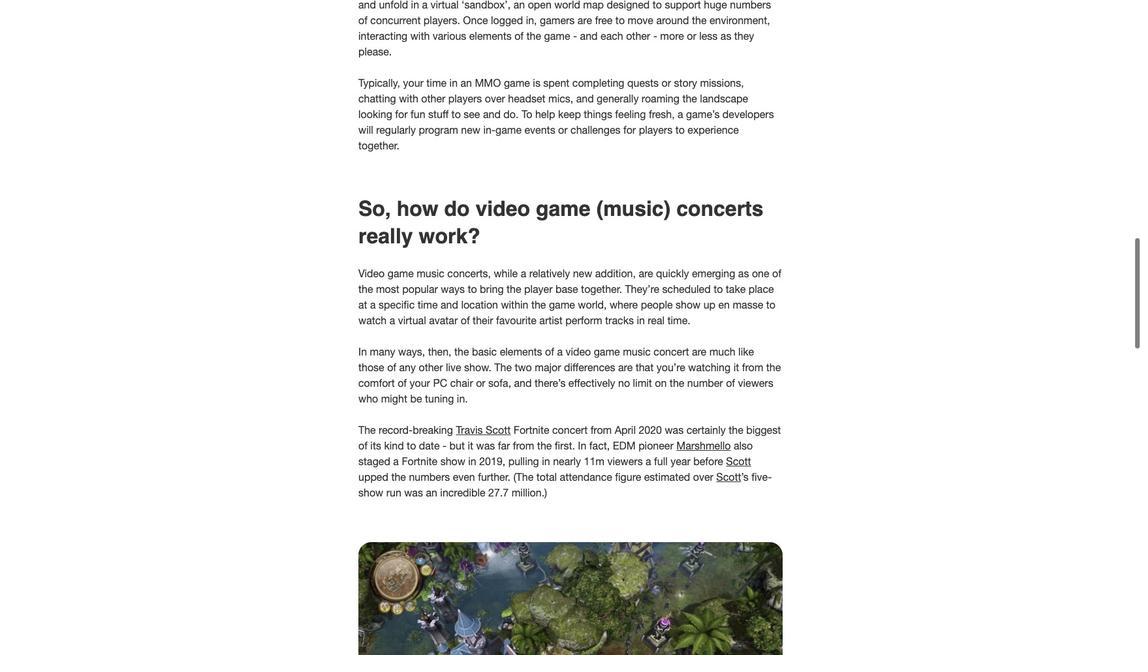 Task type: describe. For each thing, give the bounding box(es) containing it.
major
[[535, 361, 561, 373]]

en
[[718, 299, 730, 311]]

fortnite concert from april 2020 was certainly the biggest of its kind to date - but it was far from the first. in fact, edm pioneer
[[358, 424, 781, 452]]

tracks
[[605, 314, 634, 326]]

further.
[[478, 471, 510, 483]]

perform
[[566, 314, 602, 326]]

and up in-
[[483, 108, 501, 120]]

there's
[[535, 377, 566, 389]]

figure
[[615, 471, 641, 483]]

1 vertical spatial the
[[358, 424, 376, 436]]

game inside so, how do video game (music) concerts really work?
[[536, 196, 591, 220]]

number
[[687, 377, 723, 389]]

effectively
[[568, 377, 615, 389]]

0 horizontal spatial are
[[618, 361, 633, 373]]

virtual
[[398, 314, 426, 326]]

video inside so, how do video game (music) concerts really work?
[[476, 196, 530, 220]]

fortnite inside also staged a fortnite show in 2019, pulling in nearly 11m viewers a full year before
[[402, 455, 438, 467]]

completing
[[572, 77, 624, 89]]

specific
[[379, 299, 415, 311]]

ways,
[[398, 346, 425, 358]]

pc
[[433, 377, 447, 389]]

your inside 'typically, your time in an mmo game is spent completing quests or story missions, chatting with other players over headset mics, and generally roaming the landscape looking for fun stuff to see and do. to help keep things feeling fresh, a game's developers will regularly program new in-game events or challenges for players to experience together.'
[[403, 77, 424, 89]]

up
[[703, 299, 715, 311]]

1 vertical spatial for
[[623, 124, 636, 136]]

they're
[[625, 283, 659, 295]]

video game music concerts, while a relatively new addition, are quickly emerging as one of the most popular ways to bring the player base together. they're scheduled to take place at a specific time and location within the game world, where people show up en masse to watch a virtual avatar of their favourite artist perform tracks in real time.
[[358, 267, 781, 326]]

the up also
[[729, 424, 743, 436]]

how
[[397, 196, 438, 220]]

in many ways, then, the basic elements of a video game music concert are much like those of any other live show. the two major differences are that you're watching it from the comfort of your pc chair or sofa, and there's effectively no limit on the number of viewers who might be tuning in.
[[358, 346, 781, 405]]

developers
[[723, 108, 774, 120]]

fun
[[411, 108, 425, 120]]

record-
[[379, 424, 413, 436]]

scheduled
[[662, 283, 711, 295]]

many
[[370, 346, 395, 358]]

where
[[610, 299, 638, 311]]

numbers
[[409, 471, 450, 483]]

favourite
[[496, 314, 537, 326]]

in inside fortnite concert from april 2020 was certainly the biggest of its kind to date - but it was far from the first. in fact, edm pioneer
[[578, 440, 586, 452]]

in inside in many ways, then, the basic elements of a video game music concert are much like those of any other live show. the two major differences are that you're watching it from the comfort of your pc chair or sofa, and there's effectively no limit on the number of viewers who might be tuning in.
[[358, 346, 367, 358]]

show inside 's five- show run was an incredible 27.7 million.)
[[358, 487, 383, 499]]

stuff
[[428, 108, 449, 120]]

2 vertical spatial scott
[[716, 471, 741, 483]]

those
[[358, 361, 384, 373]]

total
[[536, 471, 557, 483]]

an inside 's five- show run was an incredible 27.7 million.)
[[426, 487, 437, 499]]

game's
[[686, 108, 720, 120]]

nearly
[[553, 455, 581, 467]]

(music)
[[596, 196, 671, 220]]

game inside in many ways, then, the basic elements of a video game music concert are much like those of any other live show. the two major differences are that you're watching it from the comfort of your pc chair or sofa, and there's effectively no limit on the number of viewers who might be tuning in.
[[594, 346, 620, 358]]

and up things
[[576, 93, 594, 104]]

one
[[752, 267, 769, 279]]

year
[[671, 455, 691, 467]]

video inside in many ways, then, the basic elements of a video game music concert are much like those of any other live show. the two major differences are that you're watching it from the comfort of your pc chair or sofa, and there's effectively no limit on the number of viewers who might be tuning in.
[[566, 346, 591, 358]]

also
[[734, 440, 753, 452]]

is
[[533, 77, 540, 89]]

viewers inside in many ways, then, the basic elements of a video game music concert are much like those of any other live show. the two major differences are that you're watching it from the comfort of your pc chair or sofa, and there's effectively no limit on the number of viewers who might be tuning in.
[[738, 377, 773, 389]]

pulling
[[508, 455, 539, 467]]

much
[[709, 346, 735, 358]]

to down concerts,
[[468, 283, 477, 295]]

location
[[461, 299, 498, 311]]

1 vertical spatial are
[[692, 346, 706, 358]]

million.)
[[512, 487, 547, 499]]

are inside video game music concerts, while a relatively new addition, are quickly emerging as one of the most popular ways to bring the player base together. they're scheduled to take place at a specific time and location within the game world, where people show up en masse to watch a virtual avatar of their favourite artist perform tracks in real time.
[[639, 267, 653, 279]]

of inside fortnite concert from april 2020 was certainly the biggest of its kind to date - but it was far from the first. in fact, edm pioneer
[[358, 440, 367, 452]]

you're
[[657, 361, 685, 373]]

comfort
[[358, 377, 395, 389]]

basic
[[472, 346, 497, 358]]

2020
[[639, 424, 662, 436]]

real
[[648, 314, 665, 326]]

to down emerging
[[714, 283, 723, 295]]

the inside the scott upped the numbers even further. (the total attendance figure estimated over scott
[[391, 471, 406, 483]]

or inside in many ways, then, the basic elements of a video game music concert are much like those of any other live show. the two major differences are that you're watching it from the comfort of your pc chair or sofa, and there's effectively no limit on the number of viewers who might be tuning in.
[[476, 377, 485, 389]]

staged
[[358, 455, 390, 467]]

the up at
[[358, 283, 373, 295]]

it inside in many ways, then, the basic elements of a video game music concert are much like those of any other live show. the two major differences are that you're watching it from the comfort of your pc chair or sofa, and there's effectively no limit on the number of viewers who might be tuning in.
[[734, 361, 739, 373]]

edm
[[613, 440, 636, 452]]

of right "number"
[[726, 377, 735, 389]]

1 vertical spatial from
[[591, 424, 612, 436]]

ways
[[441, 283, 465, 295]]

live
[[446, 361, 461, 373]]

mmo
[[475, 77, 501, 89]]

new inside video game music concerts, while a relatively new addition, are quickly emerging as one of the most popular ways to bring the player base together. they're scheduled to take place at a specific time and location within the game world, where people show up en masse to watch a virtual avatar of their favourite artist perform tracks in real time.
[[573, 267, 592, 279]]

looking
[[358, 108, 392, 120]]

place
[[749, 283, 774, 295]]

viewers inside also staged a fortnite show in 2019, pulling in nearly 11m viewers a full year before
[[607, 455, 643, 467]]

watching
[[688, 361, 731, 373]]

but
[[450, 440, 465, 452]]

fortnite inside fortnite concert from april 2020 was certainly the biggest of its kind to date - but it was far from the first. in fact, edm pioneer
[[514, 424, 549, 436]]

addition,
[[595, 267, 636, 279]]

in inside video game music concerts, while a relatively new addition, are quickly emerging as one of the most popular ways to bring the player base together. they're scheduled to take place at a specific time and location within the game world, where people show up en masse to watch a virtual avatar of their favourite artist perform tracks in real time.
[[637, 314, 645, 326]]

concert inside fortnite concert from april 2020 was certainly the biggest of its kind to date - but it was far from the first. in fact, edm pioneer
[[552, 424, 588, 436]]

two
[[515, 361, 532, 373]]

marshmello
[[676, 440, 731, 452]]

of up major
[[545, 346, 554, 358]]

take
[[726, 283, 746, 295]]

roaming
[[642, 93, 680, 104]]

show inside also staged a fortnite show in 2019, pulling in nearly 11m viewers a full year before
[[440, 455, 465, 467]]

first.
[[555, 440, 575, 452]]

the right on
[[670, 377, 684, 389]]

0 horizontal spatial from
[[513, 440, 534, 452]]

even
[[453, 471, 475, 483]]

in up even
[[468, 455, 476, 467]]

-
[[443, 440, 447, 452]]

of left any
[[387, 361, 396, 373]]

bring
[[480, 283, 504, 295]]

0 horizontal spatial for
[[395, 108, 408, 120]]

2 horizontal spatial or
[[662, 77, 671, 89]]

other inside 'typically, your time in an mmo game is spent completing quests or story missions, chatting with other players over headset mics, and generally roaming the landscape looking for fun stuff to see and do. to help keep things feeling fresh, a game's developers will regularly program new in-game events or challenges for players to experience together.'
[[421, 93, 445, 104]]

to inside fortnite concert from april 2020 was certainly the biggest of its kind to date - but it was far from the first. in fact, edm pioneer
[[407, 440, 416, 452]]

with
[[399, 93, 418, 104]]

kind
[[384, 440, 404, 452]]

from inside in many ways, then, the basic elements of a video game music concert are much like those of any other live show. the two major differences are that you're watching it from the comfort of your pc chair or sofa, and there's effectively no limit on the number of viewers who might be tuning in.
[[742, 361, 763, 373]]

a down specific
[[390, 314, 395, 326]]

1 horizontal spatial players
[[639, 124, 673, 136]]

within
[[501, 299, 528, 311]]

see
[[464, 108, 480, 120]]

the up biggest
[[766, 361, 781, 373]]

estimated
[[644, 471, 690, 483]]

limit
[[633, 377, 652, 389]]



Task type: locate. For each thing, give the bounding box(es) containing it.
spent
[[543, 77, 569, 89]]

together. up world,
[[581, 283, 622, 295]]

2 horizontal spatial from
[[742, 361, 763, 373]]

in up the total
[[542, 455, 550, 467]]

in-
[[483, 124, 496, 136]]

1 horizontal spatial the
[[494, 361, 512, 373]]

1 horizontal spatial in
[[578, 440, 586, 452]]

was inside 's five- show run was an incredible 27.7 million.)
[[404, 487, 423, 499]]

your
[[403, 77, 424, 89], [410, 377, 430, 389]]

most
[[376, 283, 399, 295]]

on
[[655, 377, 667, 389]]

and down "two"
[[514, 377, 532, 389]]

1 vertical spatial viewers
[[607, 455, 643, 467]]

1 vertical spatial over
[[693, 471, 713, 483]]

2019,
[[479, 455, 505, 467]]

0 horizontal spatial it
[[468, 440, 473, 452]]

certainly
[[687, 424, 726, 436]]

it right but
[[468, 440, 473, 452]]

base
[[556, 283, 578, 295]]

run
[[386, 487, 401, 499]]

it inside fortnite concert from april 2020 was certainly the biggest of its kind to date - but it was far from the first. in fact, edm pioneer
[[468, 440, 473, 452]]

and inside in many ways, then, the basic elements of a video game music concert are much like those of any other live show. the two major differences are that you're watching it from the comfort of your pc chair or sofa, and there's effectively no limit on the number of viewers who might be tuning in.
[[514, 377, 532, 389]]

while
[[494, 267, 518, 279]]

no
[[618, 377, 630, 389]]

in
[[450, 77, 458, 89], [637, 314, 645, 326], [468, 455, 476, 467], [542, 455, 550, 467]]

it down like
[[734, 361, 739, 373]]

0 vertical spatial it
[[734, 361, 739, 373]]

attendance
[[560, 471, 612, 483]]

concerts,
[[447, 267, 491, 279]]

popular
[[402, 283, 438, 295]]

watch
[[358, 314, 387, 326]]

chatting
[[358, 93, 396, 104]]

in right 'first.'
[[578, 440, 586, 452]]

from up pulling
[[513, 440, 534, 452]]

1 vertical spatial other
[[419, 361, 443, 373]]

time down popular
[[418, 299, 438, 311]]

the left 'first.'
[[537, 440, 552, 452]]

of
[[772, 267, 781, 279], [461, 314, 470, 326], [545, 346, 554, 358], [387, 361, 396, 373], [398, 377, 407, 389], [726, 377, 735, 389], [358, 440, 367, 452]]

quickly
[[656, 267, 689, 279]]

generally
[[597, 93, 639, 104]]

0 vertical spatial new
[[461, 124, 480, 136]]

far
[[498, 440, 510, 452]]

emerging
[[692, 267, 735, 279]]

fortnite up pulling
[[514, 424, 549, 436]]

1 horizontal spatial fortnite
[[514, 424, 549, 436]]

artist
[[539, 314, 563, 326]]

for left fun
[[395, 108, 408, 120]]

0 vertical spatial time
[[426, 77, 447, 89]]

challenges
[[571, 124, 621, 136]]

0 horizontal spatial or
[[476, 377, 485, 389]]

0 vertical spatial other
[[421, 93, 445, 104]]

the up live
[[454, 346, 469, 358]]

game
[[504, 77, 530, 89], [496, 124, 522, 136], [536, 196, 591, 220], [388, 267, 414, 279], [549, 299, 575, 311], [594, 346, 620, 358]]

2 vertical spatial are
[[618, 361, 633, 373]]

was
[[665, 424, 684, 436], [476, 440, 495, 452], [404, 487, 423, 499]]

regularly
[[376, 124, 416, 136]]

player
[[524, 283, 553, 295]]

other inside in many ways, then, the basic elements of a video game music concert are much like those of any other live show. the two major differences are that you're watching it from the comfort of your pc chair or sofa, and there's effectively no limit on the number of viewers who might be tuning in.
[[419, 361, 443, 373]]

video
[[358, 267, 385, 279]]

in left 'real'
[[637, 314, 645, 326]]

pioneer
[[639, 440, 674, 452]]

and inside video game music concerts, while a relatively new addition, are quickly emerging as one of the most popular ways to bring the player base together. they're scheduled to take place at a specific time and location within the game world, where people show up en masse to watch a virtual avatar of their favourite artist perform tracks in real time.
[[441, 299, 458, 311]]

0 vertical spatial from
[[742, 361, 763, 373]]

0 horizontal spatial new
[[461, 124, 480, 136]]

1 vertical spatial video
[[566, 346, 591, 358]]

music up that
[[623, 346, 651, 358]]

fresh,
[[649, 108, 675, 120]]

feeling
[[615, 108, 646, 120]]

keep
[[558, 108, 581, 120]]

landscape
[[700, 93, 748, 104]]

from up fact,
[[591, 424, 612, 436]]

0 vertical spatial or
[[662, 77, 671, 89]]

the inside in many ways, then, the basic elements of a video game music concert are much like those of any other live show. the two major differences are that you're watching it from the comfort of your pc chair or sofa, and there's effectively no limit on the number of viewers who might be tuning in.
[[494, 361, 512, 373]]

like
[[738, 346, 754, 358]]

your up be
[[410, 377, 430, 389]]

1 vertical spatial music
[[623, 346, 651, 358]]

a right while
[[521, 267, 526, 279]]

was right run
[[404, 487, 423, 499]]

0 vertical spatial video
[[476, 196, 530, 220]]

in inside 'typically, your time in an mmo game is spent completing quests or story missions, chatting with other players over headset mics, and generally roaming the landscape looking for fun stuff to see and do. to help keep things feeling fresh, a game's developers will regularly program new in-game events or challenges for players to experience together.'
[[450, 77, 458, 89]]

from down like
[[742, 361, 763, 373]]

time
[[426, 77, 447, 89], [418, 299, 438, 311]]

show down but
[[440, 455, 465, 467]]

an
[[461, 77, 472, 89], [426, 487, 437, 499]]

1 vertical spatial in
[[578, 440, 586, 452]]

concert up 'first.'
[[552, 424, 588, 436]]

0 vertical spatial over
[[485, 93, 505, 104]]

a down "kind"
[[393, 455, 399, 467]]

1 vertical spatial fortnite
[[402, 455, 438, 467]]

0 vertical spatial an
[[461, 77, 472, 89]]

together.
[[358, 140, 399, 151], [581, 283, 622, 295]]

chair
[[450, 377, 473, 389]]

an down numbers
[[426, 487, 437, 499]]

1 vertical spatial players
[[639, 124, 673, 136]]

a up major
[[557, 346, 563, 358]]

1 vertical spatial it
[[468, 440, 473, 452]]

people
[[641, 299, 673, 311]]

five-
[[752, 471, 772, 483]]

their
[[473, 314, 493, 326]]

1 horizontal spatial music
[[623, 346, 651, 358]]

1 horizontal spatial an
[[461, 77, 472, 89]]

the up within
[[507, 283, 521, 295]]

to down place
[[766, 299, 775, 311]]

1 vertical spatial scott
[[726, 455, 751, 467]]

world,
[[578, 299, 607, 311]]

of left their
[[461, 314, 470, 326]]

2 horizontal spatial are
[[692, 346, 706, 358]]

1 horizontal spatial show
[[440, 455, 465, 467]]

players down fresh, at the right top of page
[[639, 124, 673, 136]]

new up base
[[573, 267, 592, 279]]

0 vertical spatial show
[[676, 299, 701, 311]]

mics,
[[548, 93, 573, 104]]

scott down also
[[726, 455, 751, 467]]

over inside 'typically, your time in an mmo game is spent completing quests or story missions, chatting with other players over headset mics, and generally roaming the landscape looking for fun stuff to see and do. to help keep things feeling fresh, a game's developers will regularly program new in-game events or challenges for players to experience together.'
[[485, 93, 505, 104]]

upped
[[358, 471, 388, 483]]

its
[[370, 440, 381, 452]]

show down scheduled
[[676, 299, 701, 311]]

scott upped the numbers even further. (the total attendance figure estimated over scott
[[358, 455, 751, 483]]

april
[[615, 424, 636, 436]]

sofa,
[[488, 377, 511, 389]]

are up watching
[[692, 346, 706, 358]]

scott down before
[[716, 471, 741, 483]]

the down the player
[[531, 299, 546, 311]]

really
[[358, 224, 413, 248]]

0 vertical spatial players
[[448, 93, 482, 104]]

a right fresh, at the right top of page
[[678, 108, 683, 120]]

fortnite down date
[[402, 455, 438, 467]]

1 horizontal spatial over
[[693, 471, 713, 483]]

2 vertical spatial was
[[404, 487, 423, 499]]

0 vertical spatial concert
[[654, 346, 689, 358]]

for down feeling
[[623, 124, 636, 136]]

1 vertical spatial together.
[[581, 283, 622, 295]]

1 horizontal spatial it
[[734, 361, 739, 373]]

was down travis scott link
[[476, 440, 495, 452]]

's five- show run was an incredible 27.7 million.)
[[358, 471, 772, 499]]

a right at
[[370, 299, 376, 311]]

show inside video game music concerts, while a relatively new addition, are quickly emerging as one of the most popular ways to bring the player base together. they're scheduled to take place at a specific time and location within the game world, where people show up en masse to watch a virtual avatar of their favourite artist perform tracks in real time.
[[676, 299, 701, 311]]

1 vertical spatial scott link
[[716, 471, 741, 483]]

and
[[576, 93, 594, 104], [483, 108, 501, 120], [441, 299, 458, 311], [514, 377, 532, 389]]

1 horizontal spatial for
[[623, 124, 636, 136]]

1 vertical spatial was
[[476, 440, 495, 452]]

or down show. at the bottom of page
[[476, 377, 485, 389]]

1 horizontal spatial video
[[566, 346, 591, 358]]

the up sofa, on the left
[[494, 361, 512, 373]]

fortnite
[[514, 424, 549, 436], [402, 455, 438, 467]]

2 vertical spatial from
[[513, 440, 534, 452]]

other
[[421, 93, 445, 104], [419, 361, 443, 373]]

1 vertical spatial an
[[426, 487, 437, 499]]

was right 2020
[[665, 424, 684, 436]]

biggest
[[746, 424, 781, 436]]

travis
[[456, 424, 483, 436]]

0 horizontal spatial an
[[426, 487, 437, 499]]

the inside 'typically, your time in an mmo game is spent completing quests or story missions, chatting with other players over headset mics, and generally roaming the landscape looking for fun stuff to see and do. to help keep things feeling fresh, a game's developers will regularly program new in-game events or challenges for players to experience together.'
[[682, 93, 697, 104]]

or down keep
[[558, 124, 568, 136]]

scott up far
[[486, 424, 511, 436]]

the up run
[[391, 471, 406, 483]]

events
[[525, 124, 555, 136]]

0 vertical spatial scott link
[[726, 455, 751, 467]]

time inside video game music concerts, while a relatively new addition, are quickly emerging as one of the most popular ways to bring the player base together. they're scheduled to take place at a specific time and location within the game world, where people show up en masse to watch a virtual avatar of their favourite artist perform tracks in real time.
[[418, 299, 438, 311]]

0 vertical spatial was
[[665, 424, 684, 436]]

to left see
[[451, 108, 461, 120]]

0 vertical spatial your
[[403, 77, 424, 89]]

show down upped
[[358, 487, 383, 499]]

music inside in many ways, then, the basic elements of a video game music concert are much like those of any other live show. the two major differences are that you're watching it from the comfort of your pc chair or sofa, and there's effectively no limit on the number of viewers who might be tuning in.
[[623, 346, 651, 358]]

0 vertical spatial in
[[358, 346, 367, 358]]

things
[[584, 108, 612, 120]]

incredible
[[440, 487, 485, 499]]

0 horizontal spatial video
[[476, 196, 530, 220]]

0 horizontal spatial was
[[404, 487, 423, 499]]

together. inside 'typically, your time in an mmo game is spent completing quests or story missions, chatting with other players over headset mics, and generally roaming the landscape looking for fun stuff to see and do. to help keep things feeling fresh, a game's developers will regularly program new in-game events or challenges for players to experience together.'
[[358, 140, 399, 151]]

full
[[654, 455, 668, 467]]

0 horizontal spatial the
[[358, 424, 376, 436]]

0 horizontal spatial players
[[448, 93, 482, 104]]

date
[[419, 440, 440, 452]]

quests
[[627, 77, 659, 89]]

0 vertical spatial music
[[417, 267, 444, 279]]

1 horizontal spatial viewers
[[738, 377, 773, 389]]

video up differences
[[566, 346, 591, 358]]

in up those
[[358, 346, 367, 358]]

concerts
[[676, 196, 763, 220]]

1 horizontal spatial together.
[[581, 283, 622, 295]]

0 vertical spatial scott
[[486, 424, 511, 436]]

will
[[358, 124, 373, 136]]

music inside video game music concerts, while a relatively new addition, are quickly emerging as one of the most popular ways to bring the player base together. they're scheduled to take place at a specific time and location within the game world, where people show up en masse to watch a virtual avatar of their favourite artist perform tracks in real time.
[[417, 267, 444, 279]]

an left mmo
[[461, 77, 472, 89]]

0 vertical spatial together.
[[358, 140, 399, 151]]

together. inside video game music concerts, while a relatively new addition, are quickly emerging as one of the most popular ways to bring the player base together. they're scheduled to take place at a specific time and location within the game world, where people show up en masse to watch a virtual avatar of their favourite artist perform tracks in real time.
[[581, 283, 622, 295]]

to right "kind"
[[407, 440, 416, 452]]

0 vertical spatial are
[[639, 267, 653, 279]]

time.
[[667, 314, 691, 326]]

are up they're
[[639, 267, 653, 279]]

scott link
[[726, 455, 751, 467], [716, 471, 741, 483]]

viewers
[[738, 377, 773, 389], [607, 455, 643, 467]]

2 vertical spatial show
[[358, 487, 383, 499]]

0 horizontal spatial music
[[417, 267, 444, 279]]

0 horizontal spatial over
[[485, 93, 505, 104]]

0 horizontal spatial viewers
[[607, 455, 643, 467]]

viewers down like
[[738, 377, 773, 389]]

viewers down edm
[[607, 455, 643, 467]]

1 horizontal spatial or
[[558, 124, 568, 136]]

other down then,
[[419, 361, 443, 373]]

2 horizontal spatial was
[[665, 424, 684, 436]]

2 vertical spatial or
[[476, 377, 485, 389]]

typically, your time in an mmo game is spent completing quests or story missions, chatting with other players over headset mics, and generally roaming the landscape looking for fun stuff to see and do. to help keep things feeling fresh, a game's developers will regularly program new in-game events or challenges for players to experience together.
[[358, 77, 774, 151]]

of left its at the bottom left of the page
[[358, 440, 367, 452]]

time inside 'typically, your time in an mmo game is spent completing quests or story missions, chatting with other players over headset mics, and generally roaming the landscape looking for fun stuff to see and do. to help keep things feeling fresh, a game's developers will regularly program new in-game events or challenges for players to experience together.'
[[426, 77, 447, 89]]

be
[[410, 393, 422, 405]]

new inside 'typically, your time in an mmo game is spent completing quests or story missions, chatting with other players over headset mics, and generally roaming the landscape looking for fun stuff to see and do. to help keep things feeling fresh, a game's developers will regularly program new in-game events or challenges for players to experience together.'
[[461, 124, 480, 136]]

so, how do video game (music) concerts really work?
[[358, 196, 763, 248]]

2 horizontal spatial show
[[676, 299, 701, 311]]

1 horizontal spatial was
[[476, 440, 495, 452]]

from
[[742, 361, 763, 373], [591, 424, 612, 436], [513, 440, 534, 452]]

1 vertical spatial new
[[573, 267, 592, 279]]

1 horizontal spatial are
[[639, 267, 653, 279]]

in left mmo
[[450, 77, 458, 89]]

avatar
[[429, 314, 458, 326]]

concert up you're
[[654, 346, 689, 358]]

that
[[636, 361, 654, 373]]

1 vertical spatial or
[[558, 124, 568, 136]]

elements
[[500, 346, 542, 358]]

or up roaming
[[662, 77, 671, 89]]

0 horizontal spatial show
[[358, 487, 383, 499]]

other up stuff
[[421, 93, 445, 104]]

a left full
[[646, 455, 651, 467]]

0 horizontal spatial in
[[358, 346, 367, 358]]

1 vertical spatial concert
[[552, 424, 588, 436]]

0 horizontal spatial concert
[[552, 424, 588, 436]]

relatively
[[529, 267, 570, 279]]

a inside in many ways, then, the basic elements of a video game music concert are much like those of any other live show. the two major differences are that you're watching it from the comfort of your pc chair or sofa, and there's effectively no limit on the number of viewers who might be tuning in.
[[557, 346, 563, 358]]

's
[[741, 471, 749, 483]]

time up stuff
[[426, 77, 447, 89]]

an inside 'typically, your time in an mmo game is spent completing quests or story missions, chatting with other players over headset mics, and generally roaming the landscape looking for fun stuff to see and do. to help keep things feeling fresh, a game's developers will regularly program new in-game events or challenges for players to experience together.'
[[461, 77, 472, 89]]

music
[[417, 267, 444, 279], [623, 346, 651, 358]]

concert inside in many ways, then, the basic elements of a video game music concert are much like those of any other live show. the two major differences are that you're watching it from the comfort of your pc chair or sofa, and there's effectively no limit on the number of viewers who might be tuning in.
[[654, 346, 689, 358]]

over inside the scott upped the numbers even further. (the total attendance figure estimated over scott
[[693, 471, 713, 483]]

1 horizontal spatial from
[[591, 424, 612, 436]]

scott link down before
[[716, 471, 741, 483]]

0 vertical spatial viewers
[[738, 377, 773, 389]]

new down see
[[461, 124, 480, 136]]

players up see
[[448, 93, 482, 104]]

your inside in many ways, then, the basic elements of a video game music concert are much like those of any other live show. the two major differences are that you're watching it from the comfort of your pc chair or sofa, and there's effectively no limit on the number of viewers who might be tuning in.
[[410, 377, 430, 389]]

of down any
[[398, 377, 407, 389]]

0 vertical spatial the
[[494, 361, 512, 373]]

music up popular
[[417, 267, 444, 279]]

1 vertical spatial your
[[410, 377, 430, 389]]

a inside 'typically, your time in an mmo game is spent completing quests or story missions, chatting with other players over headset mics, and generally roaming the landscape looking for fun stuff to see and do. to help keep things feeling fresh, a game's developers will regularly program new in-game events or challenges for players to experience together.'
[[678, 108, 683, 120]]

to left 'experience'
[[675, 124, 685, 136]]

0 horizontal spatial fortnite
[[402, 455, 438, 467]]

show.
[[464, 361, 491, 373]]

1 vertical spatial show
[[440, 455, 465, 467]]

together. down the will on the top of page
[[358, 140, 399, 151]]

1 horizontal spatial concert
[[654, 346, 689, 358]]

as
[[738, 267, 749, 279]]

and down ways
[[441, 299, 458, 311]]

over down before
[[693, 471, 713, 483]]

are up 'no'
[[618, 361, 633, 373]]

the record-breaking travis scott
[[358, 424, 511, 436]]

the up its at the bottom left of the page
[[358, 424, 376, 436]]

tuning
[[425, 393, 454, 405]]

video right do
[[476, 196, 530, 220]]

at
[[358, 299, 367, 311]]

of right one
[[772, 267, 781, 279]]

over down mmo
[[485, 93, 505, 104]]

1 vertical spatial time
[[418, 299, 438, 311]]

then,
[[428, 346, 451, 358]]

scott link down also
[[726, 455, 751, 467]]

the down story
[[682, 93, 697, 104]]

0 vertical spatial for
[[395, 108, 408, 120]]

0 horizontal spatial together.
[[358, 140, 399, 151]]

0 vertical spatial fortnite
[[514, 424, 549, 436]]

your up with
[[403, 77, 424, 89]]

1 horizontal spatial new
[[573, 267, 592, 279]]



Task type: vqa. For each thing, say whether or not it's contained in the screenshot.
"1074"
no



